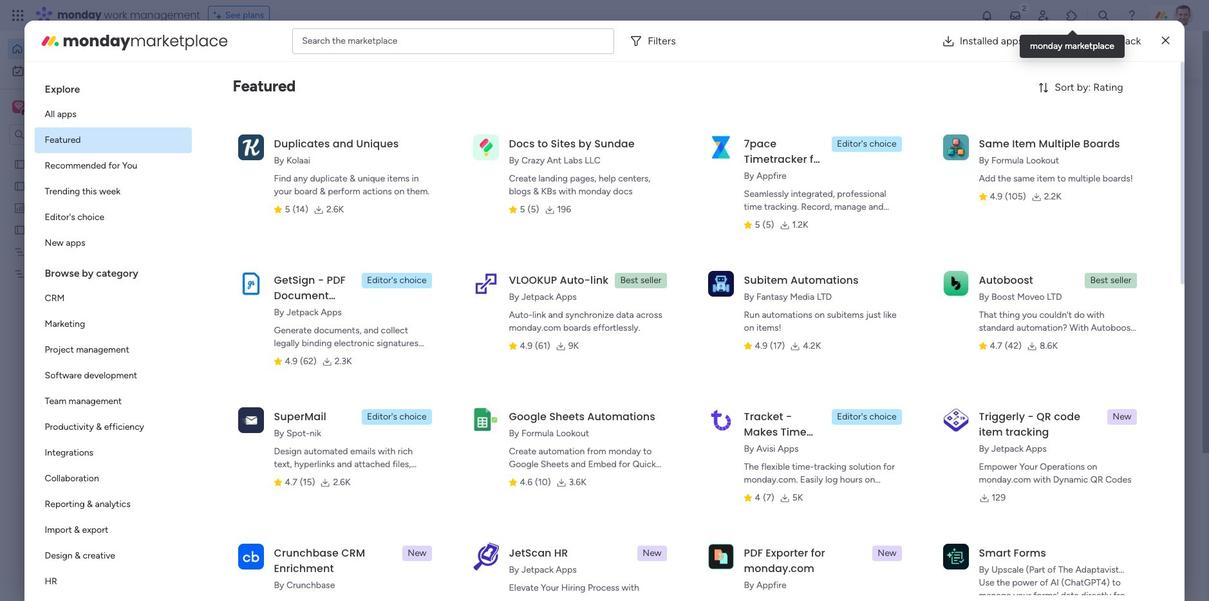 Task type: describe. For each thing, give the bounding box(es) containing it.
search everything image
[[1097, 9, 1110, 22]]

2 image
[[1019, 1, 1030, 15]]

v2 user feedback image
[[969, 48, 978, 62]]

circle o image
[[978, 154, 986, 163]]

1 workspace image from the left
[[12, 100, 25, 114]]

0 vertical spatial terry turtle image
[[1173, 5, 1194, 26]]

help center element
[[958, 531, 1151, 583]]

quick search results list box
[[238, 120, 927, 449]]

2 workspace image from the left
[[14, 100, 23, 114]]

help image
[[1126, 9, 1139, 22]]

2 heading from the top
[[34, 256, 192, 286]]

getting started element
[[958, 469, 1151, 521]]

dapulse x slim image
[[1162, 33, 1170, 49]]

public dashboard image
[[14, 202, 26, 214]]

check circle image
[[978, 137, 986, 147]]



Task type: vqa. For each thing, say whether or not it's contained in the screenshot.
the top Terry Turtle image
yes



Task type: locate. For each thing, give the bounding box(es) containing it.
heading
[[34, 72, 192, 102], [34, 256, 192, 286]]

component image
[[254, 413, 265, 425]]

0 horizontal spatial terry turtle image
[[268, 529, 294, 555]]

0 vertical spatial heading
[[34, 72, 192, 102]]

select product image
[[12, 9, 24, 22]]

see plans image
[[214, 8, 225, 23]]

option
[[8, 39, 156, 59], [8, 61, 156, 81], [34, 102, 192, 128], [34, 128, 192, 153], [0, 152, 164, 155], [34, 153, 192, 179], [34, 179, 192, 205], [34, 205, 192, 231], [34, 231, 192, 256], [34, 286, 192, 312], [34, 312, 192, 337], [34, 337, 192, 363], [34, 363, 192, 389], [34, 389, 192, 415], [34, 415, 192, 440], [34, 440, 192, 466], [34, 466, 192, 492], [34, 492, 192, 518], [34, 518, 192, 544], [34, 544, 192, 569], [34, 569, 192, 595]]

terry turtle image
[[268, 576, 294, 601]]

1 horizontal spatial terry turtle image
[[1173, 5, 1194, 26]]

public board image
[[14, 158, 26, 170], [14, 180, 26, 192], [14, 223, 26, 236], [254, 393, 268, 407]]

0 horizontal spatial monday marketplace image
[[40, 31, 60, 51]]

1 vertical spatial heading
[[34, 256, 192, 286]]

1 circle o image from the top
[[978, 170, 986, 180]]

1 horizontal spatial monday marketplace image
[[1066, 9, 1079, 22]]

v2 bolt switch image
[[1069, 48, 1077, 62]]

workspace image
[[12, 100, 25, 114], [14, 100, 23, 114]]

notifications image
[[981, 9, 994, 22]]

app logo image
[[238, 134, 264, 160], [473, 134, 499, 160], [708, 134, 734, 160], [943, 134, 969, 160], [238, 271, 264, 297], [473, 271, 499, 297], [708, 271, 734, 297], [943, 271, 969, 297], [238, 407, 264, 433], [473, 407, 499, 433], [708, 407, 734, 433], [943, 407, 969, 433], [473, 543, 499, 571], [238, 544, 264, 570], [708, 544, 734, 570], [943, 544, 969, 570]]

templates image image
[[970, 259, 1140, 348]]

0 vertical spatial monday marketplace image
[[1066, 9, 1079, 22]]

terry turtle image up terry turtle image
[[268, 529, 294, 555]]

workspace selection element
[[12, 99, 108, 116]]

terry turtle image right help icon
[[1173, 5, 1194, 26]]

1 vertical spatial terry turtle image
[[268, 529, 294, 555]]

terry turtle image
[[1173, 5, 1194, 26], [268, 529, 294, 555]]

invite members image
[[1037, 9, 1050, 22]]

circle o image
[[978, 170, 986, 180], [978, 187, 986, 196]]

update feed image
[[1009, 9, 1022, 22]]

list box
[[34, 72, 192, 601], [0, 150, 164, 458]]

1 heading from the top
[[34, 72, 192, 102]]

public board image inside quick search results list box
[[254, 393, 268, 407]]

Search in workspace field
[[27, 127, 108, 142]]

2 circle o image from the top
[[978, 187, 986, 196]]

1 vertical spatial circle o image
[[978, 187, 986, 196]]

monday marketplace image
[[1066, 9, 1079, 22], [40, 31, 60, 51]]

0 vertical spatial circle o image
[[978, 170, 986, 180]]

1 vertical spatial monday marketplace image
[[40, 31, 60, 51]]



